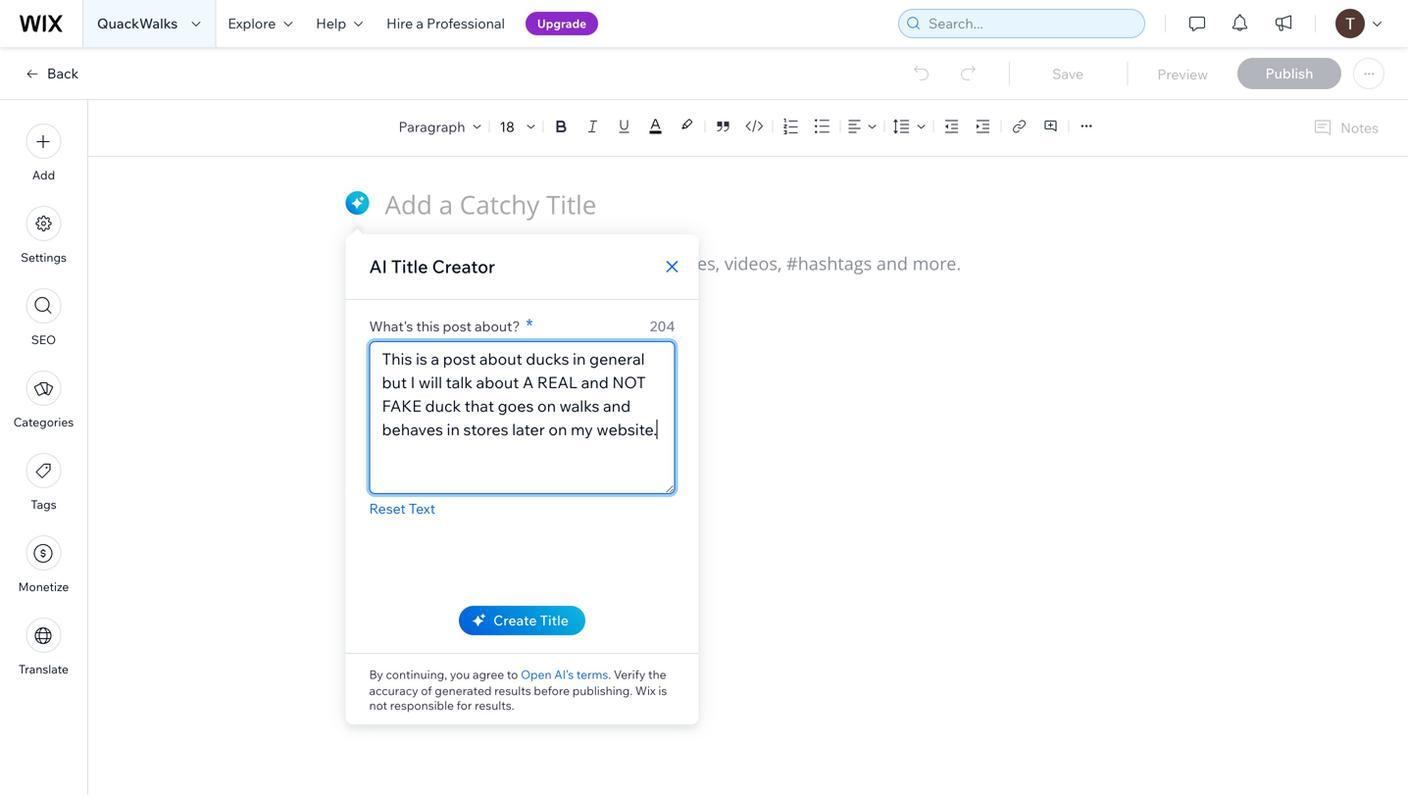 Task type: describe. For each thing, give the bounding box(es) containing it.
upgrade button
[[526, 12, 598, 35]]

quackwalks
[[97, 15, 178, 32]]

ai
[[369, 255, 387, 278]]

tags button
[[26, 453, 61, 512]]

agree
[[473, 667, 504, 682]]

menu containing add
[[0, 112, 87, 688]]

title for ai
[[391, 255, 428, 278]]

notes
[[1341, 119, 1379, 136]]

settings
[[21, 250, 67, 265]]

open ai's terms link
[[521, 666, 608, 683]]

terms
[[576, 667, 608, 682]]

generated
[[435, 683, 492, 698]]

create title
[[493, 612, 569, 629]]

to
[[507, 667, 518, 682]]

204
[[650, 318, 675, 335]]

.
[[608, 667, 611, 682]]

monetize
[[18, 580, 69, 594]]

translate button
[[19, 618, 69, 677]]

back button
[[24, 65, 79, 82]]

not
[[369, 698, 387, 713]]

wix
[[635, 683, 656, 698]]

seo
[[31, 332, 56, 347]]

reset text button
[[369, 500, 435, 518]]

add button
[[26, 124, 61, 182]]

continuing,
[[386, 667, 447, 682]]

paragraph
[[399, 118, 465, 135]]

tags
[[31, 497, 56, 512]]

explore
[[228, 15, 276, 32]]

monetize button
[[18, 535, 69, 594]]

the
[[648, 667, 666, 682]]

results
[[494, 683, 531, 698]]

post
[[443, 318, 472, 335]]

help button
[[304, 0, 375, 47]]

what's this post about? *
[[369, 314, 533, 336]]

create title button
[[459, 606, 585, 635]]

this
[[416, 318, 440, 335]]

of
[[421, 683, 432, 698]]

before
[[534, 683, 570, 698]]

for
[[457, 698, 472, 713]]

. verify the accuracy of generated results before publishing. wix is not responsible for results.
[[369, 667, 667, 713]]

reset
[[369, 500, 406, 517]]

seo button
[[26, 288, 61, 347]]

create
[[493, 612, 537, 629]]

a
[[416, 15, 424, 32]]



Task type: vqa. For each thing, say whether or not it's contained in the screenshot.
"Search for tools, apps, help & more..." field at the top right
no



Task type: locate. For each thing, give the bounding box(es) containing it.
title
[[391, 255, 428, 278], [540, 612, 569, 629]]

responsible
[[390, 698, 454, 713]]

title right create
[[540, 612, 569, 629]]

verify
[[614, 667, 646, 682]]

*
[[526, 314, 533, 336]]

categories button
[[14, 371, 74, 430]]

notes button
[[1305, 115, 1385, 141]]

ai's
[[554, 667, 574, 682]]

paragraph button
[[395, 113, 485, 140]]

by continuing, you agree to open ai's terms
[[369, 667, 608, 682]]

by
[[369, 667, 383, 682]]

translate
[[19, 662, 69, 677]]

open
[[521, 667, 552, 682]]

professional
[[427, 15, 505, 32]]

reset text
[[369, 500, 435, 517]]

title for create
[[540, 612, 569, 629]]

Search... field
[[923, 10, 1138, 37]]

0 vertical spatial title
[[391, 255, 428, 278]]

is
[[658, 683, 667, 698]]

1 horizontal spatial title
[[540, 612, 569, 629]]

categories
[[14, 415, 74, 430]]

ai title creator
[[369, 255, 495, 278]]

What's this post about? text field
[[370, 342, 674, 493]]

0 horizontal spatial title
[[391, 255, 428, 278]]

hire a professional
[[386, 15, 505, 32]]

accuracy
[[369, 683, 418, 698]]

menu
[[0, 112, 87, 688]]

hire a professional link
[[375, 0, 517, 47]]

creator
[[432, 255, 495, 278]]

upgrade
[[537, 16, 587, 31]]

you
[[450, 667, 470, 682]]

what's
[[369, 318, 413, 335]]

settings button
[[21, 206, 67, 265]]

text
[[409, 500, 435, 517]]

hire
[[386, 15, 413, 32]]

about?
[[475, 318, 520, 335]]

help
[[316, 15, 346, 32]]

title right "ai"
[[391, 255, 428, 278]]

title inside "button"
[[540, 612, 569, 629]]

results.
[[475, 698, 514, 713]]

Add a Catchy Title text field
[[385, 188, 1090, 222]]

publishing.
[[572, 683, 633, 698]]

Font Size field
[[498, 117, 519, 136]]

1 vertical spatial title
[[540, 612, 569, 629]]

back
[[47, 65, 79, 82]]

add
[[32, 168, 55, 182]]



